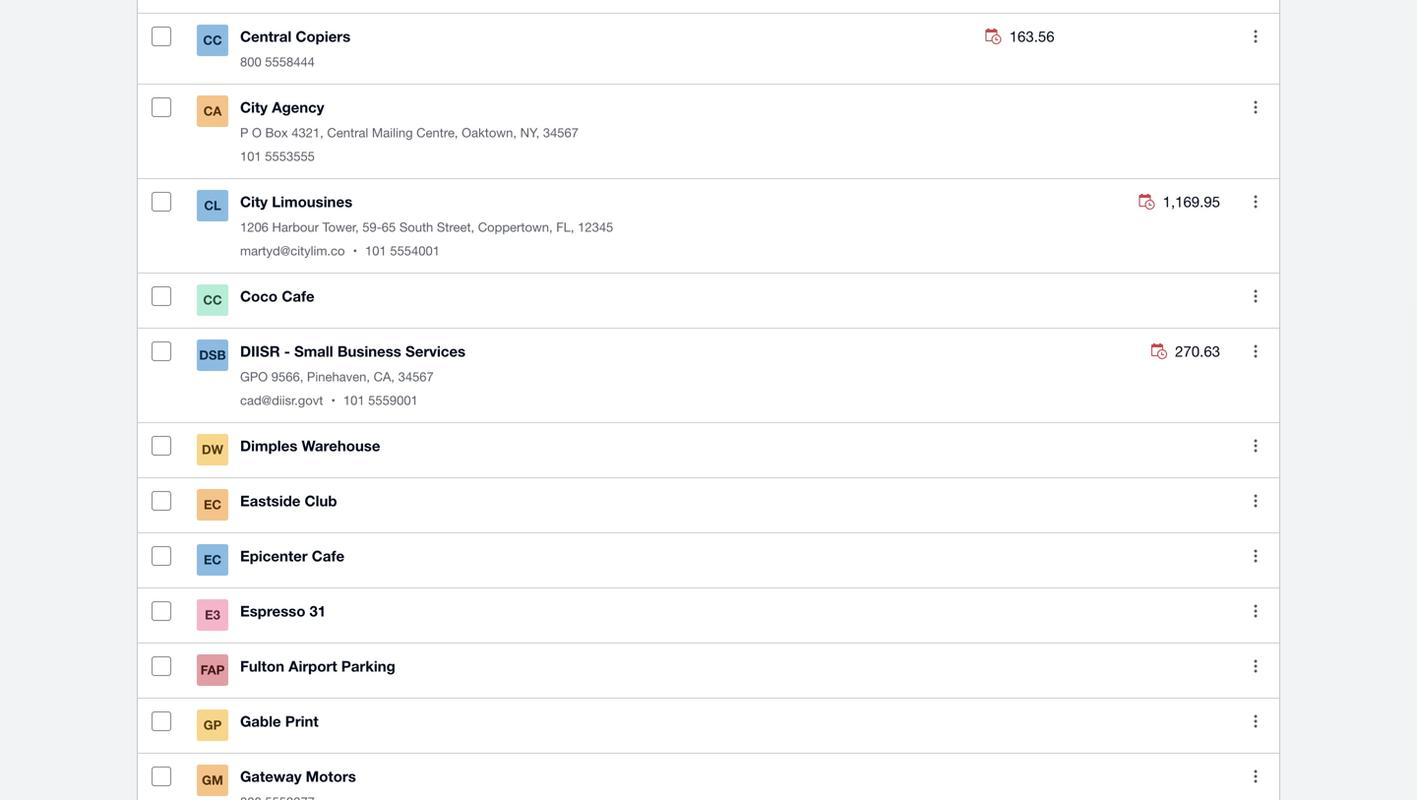 Task type: locate. For each thing, give the bounding box(es) containing it.
diisr - small business services gpo 9566, pinehaven, ca, 34567 cad@diisr.govt • 101 5559001
[[240, 343, 466, 408]]

101 down 59-
[[365, 243, 387, 259]]

4 more row options image from the top
[[1236, 537, 1276, 576]]

0 vertical spatial 101
[[240, 149, 262, 164]]

gable
[[240, 713, 281, 731]]

1 ec from the top
[[204, 497, 221, 513]]

4 more row options image from the top
[[1236, 482, 1276, 521]]

fulton
[[240, 658, 284, 675]]

coco cafe
[[240, 288, 315, 305]]

eastside
[[240, 492, 301, 510]]

34567
[[543, 125, 579, 140], [398, 369, 434, 385]]

2 more row options image from the top
[[1236, 277, 1276, 316]]

1 horizontal spatial central
[[327, 125, 368, 140]]

1 vertical spatial 34567
[[398, 369, 434, 385]]

34567 right ny,
[[543, 125, 579, 140]]

centre,
[[416, 125, 458, 140]]

6 more row options image from the top
[[1236, 647, 1276, 686]]

34567 right ca,
[[398, 369, 434, 385]]

1206
[[240, 220, 269, 235]]

more row options image for epicenter cafe
[[1236, 537, 1276, 576]]

small
[[294, 343, 333, 360]]

101 down pinehaven,
[[343, 393, 365, 408]]

0 horizontal spatial 101
[[240, 149, 262, 164]]

0 vertical spatial cc
[[203, 33, 222, 48]]

2 more row options image from the top
[[1236, 88, 1276, 127]]

101 inside city agency p o box 4321, central mailing centre, oaktown, ny, 34567 101 5553555
[[240, 149, 262, 164]]

more row options image for dsb
[[1236, 332, 1276, 371]]

3 more row options image from the top
[[1236, 332, 1276, 371]]

• inside city limousines 1206 harbour tower, 59-65 south street, coppertown, fl, 12345 martyd@citylim.co • 101 5554001
[[353, 243, 357, 259]]

more row options image for dimples warehouse
[[1236, 426, 1276, 466]]

dimples warehouse
[[240, 437, 380, 455]]

city up the 1206
[[240, 193, 268, 211]]

31
[[310, 603, 326, 620]]

1 vertical spatial 101
[[365, 243, 387, 259]]

0 vertical spatial cafe
[[282, 288, 315, 305]]

0 vertical spatial city
[[240, 99, 268, 116]]

ec down the dw on the left bottom of the page
[[204, 497, 221, 513]]

-
[[284, 343, 290, 360]]

101
[[240, 149, 262, 164], [365, 243, 387, 259], [343, 393, 365, 408]]

0 horizontal spatial central
[[240, 28, 292, 45]]

cc left the coco
[[203, 293, 222, 308]]

dw
[[202, 442, 223, 457]]

central copiers 800 5558444
[[240, 28, 351, 70]]

cc up the ca
[[203, 33, 222, 48]]

city
[[240, 99, 268, 116], [240, 193, 268, 211]]

5553555
[[265, 149, 315, 164]]

1 horizontal spatial 101
[[343, 393, 365, 408]]

more row options image for fulton airport parking
[[1236, 647, 1276, 686]]

270.63
[[1175, 343, 1221, 360]]

5559001
[[368, 393, 418, 408]]

fl,
[[556, 220, 574, 235]]

101 inside city limousines 1206 harbour tower, 59-65 south street, coppertown, fl, 12345 martyd@citylim.co • 101 5554001
[[365, 243, 387, 259]]

• down tower,
[[353, 243, 357, 259]]

59-
[[362, 220, 382, 235]]

more row options image
[[1236, 17, 1276, 56], [1236, 88, 1276, 127], [1236, 426, 1276, 466], [1236, 537, 1276, 576], [1236, 592, 1276, 631], [1236, 647, 1276, 686], [1236, 702, 1276, 741]]

oaktown,
[[462, 125, 517, 140]]

• down pinehaven,
[[331, 393, 336, 408]]

coppertown,
[[478, 220, 553, 235]]

2 vertical spatial 101
[[343, 393, 365, 408]]

e3
[[205, 608, 220, 623]]

1 city from the top
[[240, 99, 268, 116]]

5 more row options image from the top
[[1236, 592, 1276, 631]]

espresso 31
[[240, 603, 326, 620]]

ny,
[[520, 125, 540, 140]]

1 vertical spatial ec
[[204, 552, 221, 568]]

more row options image for cc
[[1236, 277, 1276, 316]]

cafe right the coco
[[282, 288, 315, 305]]

1 horizontal spatial •
[[353, 243, 357, 259]]

0 vertical spatial 34567
[[543, 125, 579, 140]]

dimples
[[240, 437, 298, 455]]

0 vertical spatial central
[[240, 28, 292, 45]]

2 city from the top
[[240, 193, 268, 211]]

gateway
[[240, 768, 302, 786]]

4321,
[[292, 125, 324, 140]]

1 vertical spatial cafe
[[312, 547, 345, 565]]

city for city limousines
[[240, 193, 268, 211]]

1 vertical spatial central
[[327, 125, 368, 140]]

1,169.95
[[1163, 193, 1221, 210]]

ec for epicenter cafe
[[204, 552, 221, 568]]

limousines
[[272, 193, 352, 211]]

2 cc from the top
[[203, 293, 222, 308]]

motors
[[306, 768, 356, 786]]

airport
[[289, 658, 337, 675]]

print
[[285, 713, 319, 731]]

central right 4321,
[[327, 125, 368, 140]]

2 horizontal spatial 101
[[365, 243, 387, 259]]

o
[[252, 125, 262, 140]]

more row options image
[[1236, 182, 1276, 222], [1236, 277, 1276, 316], [1236, 332, 1276, 371], [1236, 482, 1276, 521], [1236, 757, 1276, 796]]

3 more row options image from the top
[[1236, 426, 1276, 466]]

800
[[240, 54, 262, 70]]

central up 800
[[240, 28, 292, 45]]

5558444
[[265, 54, 315, 70]]

city up o
[[240, 99, 268, 116]]

1 vertical spatial city
[[240, 193, 268, 211]]

1 vertical spatial cc
[[203, 293, 222, 308]]

7 more row options image from the top
[[1236, 702, 1276, 741]]

city for city agency
[[240, 99, 268, 116]]

street,
[[437, 220, 475, 235]]

mailing
[[372, 125, 413, 140]]

central inside city agency p o box 4321, central mailing centre, oaktown, ny, 34567 101 5553555
[[327, 125, 368, 140]]

eastside club
[[240, 492, 337, 510]]

more row options image for gable print
[[1236, 702, 1276, 741]]

101 down o
[[240, 149, 262, 164]]

1 more row options image from the top
[[1236, 182, 1276, 222]]

1,169.95 link
[[1139, 190, 1221, 214]]

1 vertical spatial •
[[331, 393, 336, 408]]

cafe right epicenter
[[312, 547, 345, 565]]

warehouse
[[302, 437, 380, 455]]

parking
[[341, 658, 395, 675]]

101 inside diisr - small business services gpo 9566, pinehaven, ca, 34567 cad@diisr.govt • 101 5559001
[[343, 393, 365, 408]]

cafe
[[282, 288, 315, 305], [312, 547, 345, 565]]

12345
[[578, 220, 613, 235]]

0 vertical spatial •
[[353, 243, 357, 259]]

central
[[240, 28, 292, 45], [327, 125, 368, 140]]

1 horizontal spatial 34567
[[543, 125, 579, 140]]

101 for business
[[343, 393, 365, 408]]

0 horizontal spatial 34567
[[398, 369, 434, 385]]

0 horizontal spatial •
[[331, 393, 336, 408]]

•
[[353, 243, 357, 259], [331, 393, 336, 408]]

0 vertical spatial ec
[[204, 497, 221, 513]]

ec
[[204, 497, 221, 513], [204, 552, 221, 568]]

ec up e3
[[204, 552, 221, 568]]

2 ec from the top
[[204, 552, 221, 568]]

163.56
[[1010, 28, 1055, 45]]

cc
[[203, 33, 222, 48], [203, 293, 222, 308]]

city inside city limousines 1206 harbour tower, 59-65 south street, coppertown, fl, 12345 martyd@citylim.co • 101 5554001
[[240, 193, 268, 211]]

65
[[382, 220, 396, 235]]

cafe for epicenter cafe
[[312, 547, 345, 565]]

epicenter
[[240, 547, 308, 565]]

south
[[399, 220, 433, 235]]

city inside city agency p o box 4321, central mailing centre, oaktown, ny, 34567 101 5553555
[[240, 99, 268, 116]]



Task type: describe. For each thing, give the bounding box(es) containing it.
163.56 link
[[986, 25, 1055, 48]]

gpo
[[240, 369, 268, 385]]

coco
[[240, 288, 278, 305]]

business
[[337, 343, 401, 360]]

gateway motors
[[240, 768, 356, 786]]

epicenter cafe
[[240, 547, 345, 565]]

tower,
[[322, 220, 359, 235]]

fulton airport parking
[[240, 658, 395, 675]]

harbour
[[272, 220, 319, 235]]

city agency p o box 4321, central mailing centre, oaktown, ny, 34567 101 5553555
[[240, 99, 579, 164]]

5554001
[[390, 243, 440, 259]]

gp
[[203, 718, 222, 733]]

ca
[[203, 104, 222, 119]]

more row options image for espresso 31
[[1236, 592, 1276, 631]]

more row options image for ec
[[1236, 482, 1276, 521]]

101 for o
[[240, 149, 262, 164]]

ec for eastside club
[[204, 497, 221, 513]]

cad@diisr.govt
[[240, 393, 323, 408]]

city limousines 1206 harbour tower, 59-65 south street, coppertown, fl, 12345 martyd@citylim.co • 101 5554001
[[240, 193, 613, 259]]

34567 inside city agency p o box 4321, central mailing centre, oaktown, ny, 34567 101 5553555
[[543, 125, 579, 140]]

ca,
[[374, 369, 395, 385]]

gable print
[[240, 713, 319, 731]]

cl
[[204, 198, 221, 213]]

agency
[[272, 99, 324, 116]]

central inside central copiers 800 5558444
[[240, 28, 292, 45]]

dsb
[[199, 348, 226, 363]]

martyd@citylim.co
[[240, 243, 345, 259]]

1 more row options image from the top
[[1236, 17, 1276, 56]]

diisr
[[240, 343, 280, 360]]

9566,
[[271, 369, 303, 385]]

• inside diisr - small business services gpo 9566, pinehaven, ca, 34567 cad@diisr.govt • 101 5559001
[[331, 393, 336, 408]]

270.63 link
[[1152, 340, 1221, 363]]

p
[[240, 125, 248, 140]]

pinehaven,
[[307, 369, 370, 385]]

espresso
[[240, 603, 306, 620]]

gm
[[202, 773, 223, 788]]

services
[[406, 343, 466, 360]]

1 cc from the top
[[203, 33, 222, 48]]

more row options image for cl
[[1236, 182, 1276, 222]]

34567 inside diisr - small business services gpo 9566, pinehaven, ca, 34567 cad@diisr.govt • 101 5559001
[[398, 369, 434, 385]]

box
[[265, 125, 288, 140]]

fap
[[201, 663, 225, 678]]

club
[[305, 492, 337, 510]]

copiers
[[296, 28, 351, 45]]

cafe for coco cafe
[[282, 288, 315, 305]]

5 more row options image from the top
[[1236, 757, 1276, 796]]



Task type: vqa. For each thing, say whether or not it's contained in the screenshot.
topmost Add
no



